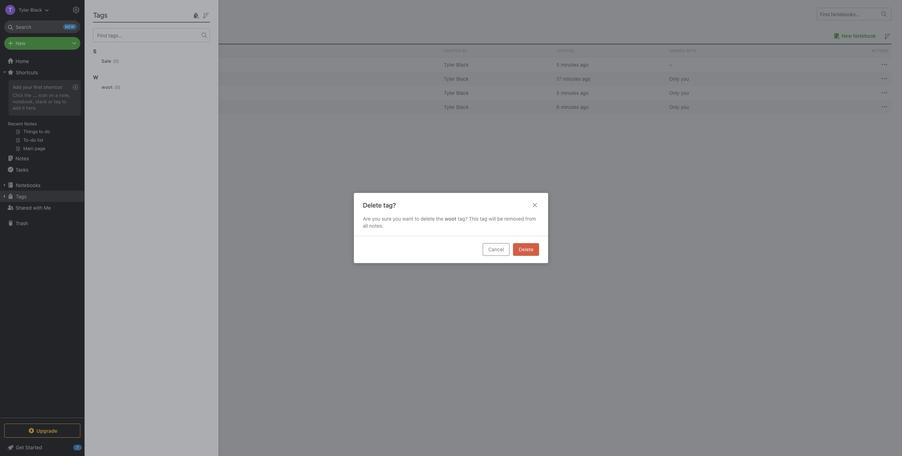 Task type: vqa. For each thing, say whether or not it's contained in the screenshot.
By
yes



Task type: describe. For each thing, give the bounding box(es) containing it.
new notebook button
[[832, 32, 877, 40]]

tag? this tag will be removed from all notes.
[[363, 216, 537, 229]]

with
[[687, 48, 697, 53]]

click
[[13, 92, 23, 98]]

shared with button
[[667, 44, 780, 57]]

home
[[16, 58, 29, 64]]

you for 5 minutes ago
[[681, 90, 690, 96]]

new for new notebook
[[842, 33, 853, 39]]

created by button
[[441, 44, 554, 57]]

row group inside notebooks element
[[95, 57, 892, 114]]

shortcut
[[44, 84, 62, 90]]

are you sure you want to delete the woot
[[363, 216, 457, 222]]

stack
[[35, 99, 47, 104]]

sure
[[382, 216, 392, 222]]

by
[[463, 48, 468, 53]]

tyler for first notebook row
[[444, 62, 455, 68]]

trash link
[[0, 218, 84, 229]]

tyler black for to-do list row
[[444, 104, 469, 110]]

will
[[489, 216, 496, 222]]

add
[[13, 84, 21, 90]]

trash
[[16, 220, 28, 226]]

shared with me
[[16, 205, 51, 211]]

first notebook button
[[107, 60, 161, 69]]

–
[[670, 62, 673, 68]]

0 for woot
[[116, 84, 119, 90]]

shared with
[[670, 48, 697, 53]]

tags inside button
[[16, 193, 27, 199]]

5 minutes ago for –
[[557, 62, 589, 68]]

be
[[498, 216, 503, 222]]

to-do list row
[[95, 100, 892, 114]]

row group containing s
[[93, 42, 216, 102]]

group inside tree
[[0, 78, 84, 156]]

note,
[[59, 92, 70, 98]]

Find tags… text field
[[93, 31, 202, 40]]

sale
[[102, 58, 111, 64]]

a
[[55, 92, 58, 98]]

notes.
[[370, 223, 384, 229]]

delete button
[[514, 243, 540, 256]]

title
[[98, 48, 109, 53]]

home link
[[0, 55, 85, 67]]

notebook,
[[13, 99, 34, 104]]

me
[[44, 205, 51, 211]]

here.
[[26, 105, 37, 111]]

create new tag image
[[192, 11, 200, 20]]

17 minutes ago
[[557, 76, 591, 82]]

first
[[34, 84, 42, 90]]

on
[[49, 92, 54, 98]]

actions
[[872, 48, 889, 53]]

minutes for main page row
[[563, 76, 581, 82]]

shortcuts button
[[0, 67, 84, 78]]

1
[[95, 32, 98, 39]]

delete for delete tag?
[[363, 202, 382, 209]]

expand notebooks image
[[2, 182, 7, 188]]

main page row
[[95, 72, 892, 86]]

minutes for first notebook row
[[561, 62, 579, 68]]

your
[[23, 84, 32, 90]]

cancel button
[[483, 243, 510, 256]]

new notebook
[[842, 33, 877, 39]]

shared
[[16, 205, 32, 211]]

only for 5 minutes ago
[[670, 90, 680, 96]]

created
[[444, 48, 462, 53]]

shortcuts
[[16, 69, 38, 75]]

1 vertical spatial notes
[[16, 155, 29, 161]]

click the ...
[[13, 92, 37, 98]]

black for first notebook row
[[457, 62, 469, 68]]

things to do row
[[95, 86, 892, 100]]

1 vertical spatial woot
[[445, 216, 457, 222]]

0 vertical spatial tag?
[[384, 202, 396, 209]]

removed
[[505, 216, 525, 222]]

want
[[403, 216, 414, 222]]

add
[[13, 105, 21, 111]]

w
[[93, 74, 98, 80]]

tyler for main page row
[[444, 76, 455, 82]]

only for 6 minutes ago
[[670, 104, 680, 110]]

or
[[48, 99, 53, 104]]

17
[[557, 76, 562, 82]]

title button
[[95, 44, 441, 57]]

1 horizontal spatial the
[[436, 216, 444, 222]]

new for new
[[16, 40, 26, 46]]

0 vertical spatial tags
[[93, 11, 108, 19]]



Task type: locate. For each thing, give the bounding box(es) containing it.
3 black from the top
[[457, 90, 469, 96]]

0 vertical spatial woot
[[102, 84, 113, 90]]

notes up tasks
[[16, 155, 29, 161]]

0 vertical spatial 5 minutes ago
[[557, 62, 589, 68]]

1 vertical spatial the
[[436, 216, 444, 222]]

to right want
[[415, 216, 420, 222]]

close image
[[531, 201, 540, 210]]

5 minutes ago inside things to do row
[[557, 90, 589, 96]]

notebooks up notebook
[[95, 10, 129, 18]]

only you
[[670, 76, 690, 82], [670, 90, 690, 96], [670, 104, 690, 110]]

delete up are
[[363, 202, 382, 209]]

notebook
[[99, 32, 122, 39]]

0 inside sale ( 0 )
[[115, 58, 117, 64]]

6 minutes ago
[[557, 104, 589, 110]]

woot right delete
[[445, 216, 457, 222]]

cancel
[[489, 246, 504, 252]]

only inside to-do list row
[[670, 104, 680, 110]]

1 horizontal spatial woot
[[445, 216, 457, 222]]

1 horizontal spatial delete
[[519, 246, 534, 252]]

new button
[[4, 37, 80, 50]]

black inside things to do row
[[457, 90, 469, 96]]

delete for delete
[[519, 246, 534, 252]]

1 horizontal spatial to
[[415, 216, 420, 222]]

black inside main page row
[[457, 76, 469, 82]]

( for woot
[[115, 84, 116, 90]]

ago right 6
[[581, 104, 589, 110]]

0 vertical spatial notes
[[24, 121, 37, 127]]

tag down a
[[54, 99, 61, 104]]

it
[[22, 105, 25, 111]]

0 vertical spatial the
[[24, 92, 31, 98]]

you inside to-do list row
[[681, 104, 690, 110]]

new inside popup button
[[16, 40, 26, 46]]

tag
[[54, 99, 61, 104], [480, 216, 488, 222]]

notebook inside button
[[854, 33, 877, 39]]

ago inside to-do list row
[[581, 104, 589, 110]]

2 tyler from the top
[[444, 76, 455, 82]]

1 vertical spatial (
[[115, 84, 116, 90]]

1 5 minutes ago from the top
[[557, 62, 589, 68]]

notebook up actions
[[854, 33, 877, 39]]

tag left will
[[480, 216, 488, 222]]

0 down first
[[116, 84, 119, 90]]

tyler inside things to do row
[[444, 90, 455, 96]]

you inside main page row
[[681, 76, 690, 82]]

1 vertical spatial only you
[[670, 90, 690, 96]]

notebook inside button
[[128, 62, 150, 68]]

0 horizontal spatial tag?
[[384, 202, 396, 209]]

) down first
[[119, 84, 121, 90]]

sale ( 0 )
[[102, 58, 119, 64]]

1 horizontal spatial new
[[842, 33, 853, 39]]

minutes up the 6 minutes ago
[[561, 90, 579, 96]]

upgrade button
[[4, 424, 80, 438]]

6
[[557, 104, 560, 110]]

tyler for things to do row
[[444, 90, 455, 96]]

tag? inside tag? this tag will be removed from all notes.
[[458, 216, 468, 222]]

ago down 17 minutes ago
[[581, 90, 589, 96]]

recent
[[8, 121, 23, 127]]

first
[[117, 62, 127, 68]]

3 tyler black from the top
[[444, 90, 469, 96]]

1 vertical spatial 0
[[116, 84, 119, 90]]

tasks button
[[0, 164, 84, 175]]

from
[[526, 216, 537, 222]]

tree containing home
[[0, 55, 85, 418]]

notebooks link
[[0, 180, 84, 191]]

created by
[[444, 48, 468, 53]]

tag? up sure
[[384, 202, 396, 209]]

( for sale
[[113, 58, 115, 64]]

notes
[[24, 121, 37, 127], [16, 155, 29, 161]]

minutes right 6
[[561, 104, 579, 110]]

tyler for to-do list row
[[444, 104, 455, 110]]

( inside sale ( 0 )
[[113, 58, 115, 64]]

4 tyler from the top
[[444, 104, 455, 110]]

upgrade
[[36, 428, 57, 434]]

2 tyler black from the top
[[444, 76, 469, 82]]

5 minutes ago for only you
[[557, 90, 589, 96]]

0 inside the woot ( 0 )
[[116, 84, 119, 90]]

None search field
[[9, 20, 75, 33]]

minutes inside to-do list row
[[561, 104, 579, 110]]

0 right sale
[[115, 58, 117, 64]]

tags
[[93, 11, 108, 19], [16, 193, 27, 199]]

0 for sale
[[115, 58, 117, 64]]

1 vertical spatial only
[[670, 90, 680, 96]]

only you for 6 minutes ago
[[670, 104, 690, 110]]

minutes inside first notebook row
[[561, 62, 579, 68]]

5
[[557, 62, 560, 68], [557, 90, 560, 96]]

add your first shortcut
[[13, 84, 62, 90]]

5 minutes ago
[[557, 62, 589, 68], [557, 90, 589, 96]]

0 horizontal spatial tags
[[16, 193, 27, 199]]

5 up 17
[[557, 62, 560, 68]]

ago inside things to do row
[[581, 90, 589, 96]]

the
[[24, 92, 31, 98], [436, 216, 444, 222]]

0
[[115, 58, 117, 64], [116, 84, 119, 90]]

0 vertical spatial (
[[113, 58, 115, 64]]

updated button
[[554, 44, 667, 57]]

woot ( 0 )
[[102, 84, 121, 90]]

only
[[670, 76, 680, 82], [670, 90, 680, 96], [670, 104, 680, 110]]

2 vertical spatial only you
[[670, 104, 690, 110]]

tyler
[[444, 62, 455, 68], [444, 76, 455, 82], [444, 90, 455, 96], [444, 104, 455, 110]]

1 horizontal spatial tag?
[[458, 216, 468, 222]]

delete
[[421, 216, 435, 222]]

black inside to-do list row
[[457, 104, 469, 110]]

recent notes
[[8, 121, 37, 127]]

0 vertical spatial delete
[[363, 202, 382, 209]]

ago for things to do row
[[581, 90, 589, 96]]

1 horizontal spatial notebooks
[[95, 10, 129, 18]]

0 vertical spatial 5
[[557, 62, 560, 68]]

woot
[[102, 84, 113, 90], [445, 216, 457, 222]]

1 horizontal spatial notebook
[[854, 33, 877, 39]]

0 vertical spatial new
[[842, 33, 853, 39]]

group
[[0, 78, 84, 156]]

the right delete
[[436, 216, 444, 222]]

the inside group
[[24, 92, 31, 98]]

you inside things to do row
[[681, 90, 690, 96]]

black for things to do row
[[457, 90, 469, 96]]

delete tag?
[[363, 202, 396, 209]]

3 only you from the top
[[670, 104, 690, 110]]

2 5 from the top
[[557, 90, 560, 96]]

0 horizontal spatial to
[[62, 99, 66, 104]]

new up home at the left top of page
[[16, 40, 26, 46]]

arrow image
[[98, 60, 107, 69]]

tyler black for main page row
[[444, 76, 469, 82]]

5 for only you
[[557, 90, 560, 96]]

1 horizontal spatial tags
[[93, 11, 108, 19]]

minutes inside things to do row
[[561, 90, 579, 96]]

new up actions "button"
[[842, 33, 853, 39]]

tyler black inside main page row
[[444, 76, 469, 82]]

minutes right 17
[[563, 76, 581, 82]]

0 horizontal spatial woot
[[102, 84, 113, 90]]

ago up 17 minutes ago
[[581, 62, 589, 68]]

1 vertical spatial 5
[[557, 90, 560, 96]]

minutes for to-do list row
[[561, 104, 579, 110]]

only for 17 minutes ago
[[670, 76, 680, 82]]

notes right recent
[[24, 121, 37, 127]]

1 horizontal spatial tag
[[480, 216, 488, 222]]

notebook for new notebook
[[854, 33, 877, 39]]

tyler black for things to do row
[[444, 90, 469, 96]]

to inside icon on a note, notebook, stack or tag to add it here.
[[62, 99, 66, 104]]

notebooks element
[[85, 0, 903, 456]]

( inside the woot ( 0 )
[[115, 84, 116, 90]]

1 tyler from the top
[[444, 62, 455, 68]]

1 vertical spatial 5 minutes ago
[[557, 90, 589, 96]]

tyler inside first notebook row
[[444, 62, 455, 68]]

icon
[[39, 92, 48, 98]]

notebooks down tasks
[[16, 182, 41, 188]]

2 only you from the top
[[670, 90, 690, 96]]

1 5 from the top
[[557, 62, 560, 68]]

ago for first notebook row
[[581, 62, 589, 68]]

actions button
[[780, 44, 892, 57]]

1 black from the top
[[457, 62, 469, 68]]

icon on a note, notebook, stack or tag to add it here.
[[13, 92, 70, 111]]

minutes
[[561, 62, 579, 68], [563, 76, 581, 82], [561, 90, 579, 96], [561, 104, 579, 110]]

tags up shared
[[16, 193, 27, 199]]

0 horizontal spatial new
[[16, 40, 26, 46]]

you
[[681, 76, 690, 82], [681, 90, 690, 96], [681, 104, 690, 110], [372, 216, 381, 222], [393, 216, 401, 222]]

1 tyler black from the top
[[444, 62, 469, 68]]

tyler black
[[444, 62, 469, 68], [444, 76, 469, 82], [444, 90, 469, 96], [444, 104, 469, 110]]

only you for 17 minutes ago
[[670, 76, 690, 82]]

tasks
[[16, 167, 28, 173]]

row group
[[93, 42, 216, 102], [95, 57, 892, 114]]

updated
[[557, 48, 575, 53]]

s
[[93, 48, 97, 54]]

ago inside main page row
[[583, 76, 591, 82]]

you for 17 minutes ago
[[681, 76, 690, 82]]

to down the note,
[[62, 99, 66, 104]]

new inside button
[[842, 33, 853, 39]]

0 horizontal spatial the
[[24, 92, 31, 98]]

all
[[363, 223, 368, 229]]

new
[[842, 33, 853, 39], [16, 40, 26, 46]]

0 horizontal spatial notebook
[[128, 62, 150, 68]]

) for woot
[[119, 84, 121, 90]]

0 horizontal spatial notebooks
[[16, 182, 41, 188]]

expand tags image
[[2, 194, 7, 199]]

black
[[457, 62, 469, 68], [457, 76, 469, 82], [457, 90, 469, 96], [457, 104, 469, 110]]

...
[[33, 92, 37, 98]]

1 only from the top
[[670, 76, 680, 82]]

only inside things to do row
[[670, 90, 680, 96]]

row group containing first notebook
[[95, 57, 892, 114]]

are
[[363, 216, 371, 222]]

5 inside things to do row
[[557, 90, 560, 96]]

tags button
[[0, 191, 84, 202]]

2 black from the top
[[457, 76, 469, 82]]

you for 6 minutes ago
[[681, 104, 690, 110]]

1 vertical spatial tag?
[[458, 216, 468, 222]]

notebooks inside tree
[[16, 182, 41, 188]]

) for sale
[[117, 58, 119, 64]]

1 vertical spatial notebooks
[[16, 182, 41, 188]]

1 vertical spatial )
[[119, 84, 121, 90]]

1 vertical spatial delete
[[519, 246, 534, 252]]

3 only from the top
[[670, 104, 680, 110]]

notebook right first
[[128, 62, 150, 68]]

1 vertical spatial notebook
[[128, 62, 150, 68]]

5 up 6
[[557, 90, 560, 96]]

tag? left this
[[458, 216, 468, 222]]

tyler black for first notebook row
[[444, 62, 469, 68]]

ago for to-do list row
[[581, 104, 589, 110]]

ago for main page row
[[583, 76, 591, 82]]

4 black from the top
[[457, 104, 469, 110]]

only you inside main page row
[[670, 76, 690, 82]]

) inside the woot ( 0 )
[[119, 84, 121, 90]]

this
[[469, 216, 479, 222]]

only inside main page row
[[670, 76, 680, 82]]

2 vertical spatial only
[[670, 104, 680, 110]]

tyler black inside things to do row
[[444, 90, 469, 96]]

minutes for things to do row
[[561, 90, 579, 96]]

1 vertical spatial tags
[[16, 193, 27, 199]]

) inside sale ( 0 )
[[117, 58, 119, 64]]

5 minutes ago up 17 minutes ago
[[557, 62, 589, 68]]

) right sale
[[117, 58, 119, 64]]

2 only from the top
[[670, 90, 680, 96]]

tag?
[[384, 202, 396, 209], [458, 216, 468, 222]]

settings image
[[72, 6, 80, 14]]

0 vertical spatial to
[[62, 99, 66, 104]]

tree
[[0, 55, 85, 418]]

minutes inside main page row
[[563, 76, 581, 82]]

the left ...
[[24, 92, 31, 98]]

3 tyler from the top
[[444, 90, 455, 96]]

( right sale
[[113, 58, 115, 64]]

2 5 minutes ago from the top
[[557, 90, 589, 96]]

5 for –
[[557, 62, 560, 68]]

1 vertical spatial tag
[[480, 216, 488, 222]]

to
[[62, 99, 66, 104], [415, 216, 420, 222]]

first notebook
[[117, 62, 150, 68]]

tags up 1
[[93, 11, 108, 19]]

group containing add your first shortcut
[[0, 78, 84, 156]]

0 vertical spatial 0
[[115, 58, 117, 64]]

delete inside button
[[519, 246, 534, 252]]

delete right cancel
[[519, 246, 534, 252]]

tag inside icon on a note, notebook, stack or tag to add it here.
[[54, 99, 61, 104]]

1 notebook
[[95, 32, 122, 39]]

tyler inside to-do list row
[[444, 104, 455, 110]]

)
[[117, 58, 119, 64], [119, 84, 121, 90]]

ago right 17
[[583, 76, 591, 82]]

with
[[33, 205, 43, 211]]

only you inside things to do row
[[670, 90, 690, 96]]

ago inside first notebook row
[[581, 62, 589, 68]]

0 vertical spatial only
[[670, 76, 680, 82]]

0 vertical spatial only you
[[670, 76, 690, 82]]

notebook for first notebook
[[128, 62, 150, 68]]

minutes down updated
[[561, 62, 579, 68]]

0 vertical spatial notebooks
[[95, 10, 129, 18]]

tag inside tag? this tag will be removed from all notes.
[[480, 216, 488, 222]]

0 horizontal spatial delete
[[363, 202, 382, 209]]

tyler inside main page row
[[444, 76, 455, 82]]

woot down arrow icon
[[102, 84, 113, 90]]

1 vertical spatial to
[[415, 216, 420, 222]]

Search text field
[[9, 20, 75, 33]]

5 minutes ago inside first notebook row
[[557, 62, 589, 68]]

0 vertical spatial )
[[117, 58, 119, 64]]

0 vertical spatial tag
[[54, 99, 61, 104]]

tyler black inside to-do list row
[[444, 104, 469, 110]]

0 vertical spatial notebook
[[854, 33, 877, 39]]

4 tyler black from the top
[[444, 104, 469, 110]]

only you inside to-do list row
[[670, 104, 690, 110]]

notes link
[[0, 153, 84, 164]]

tyler black inside first notebook row
[[444, 62, 469, 68]]

shared with me link
[[0, 202, 84, 213]]

black for to-do list row
[[457, 104, 469, 110]]

0 horizontal spatial tag
[[54, 99, 61, 104]]

first notebook row
[[95, 57, 892, 72]]

black inside first notebook row
[[457, 62, 469, 68]]

( down sale ( 0 )
[[115, 84, 116, 90]]

Find Notebooks… text field
[[818, 8, 878, 20]]

1 vertical spatial new
[[16, 40, 26, 46]]

shared
[[670, 48, 685, 53]]

ago
[[581, 62, 589, 68], [583, 76, 591, 82], [581, 90, 589, 96], [581, 104, 589, 110]]

black for main page row
[[457, 76, 469, 82]]

5 inside first notebook row
[[557, 62, 560, 68]]

1 only you from the top
[[670, 76, 690, 82]]

5 minutes ago up the 6 minutes ago
[[557, 90, 589, 96]]

only you for 5 minutes ago
[[670, 90, 690, 96]]



